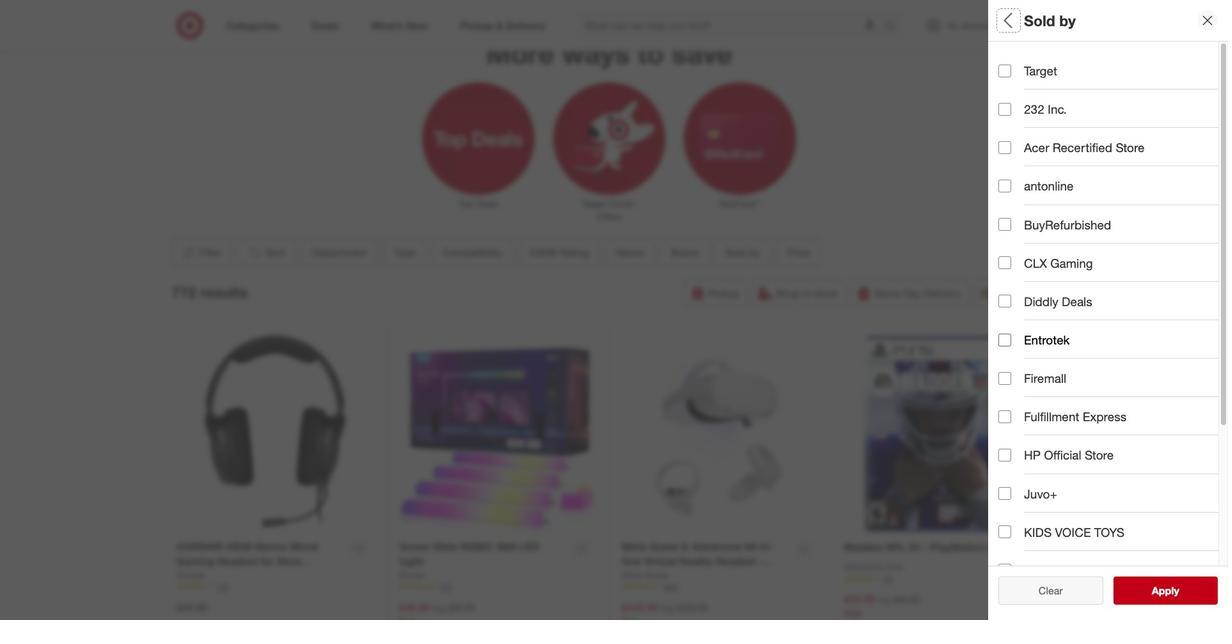 Task type: vqa. For each thing, say whether or not it's contained in the screenshot.
Tree
no



Task type: locate. For each thing, give the bounding box(es) containing it.
0 vertical spatial compatibility
[[999, 144, 1076, 159]]

sold by up pickup
[[725, 246, 760, 259]]

0 vertical spatial target
[[1024, 63, 1058, 78]]

rating up mobile
[[1036, 547, 1074, 562]]

sold by right all
[[1024, 11, 1076, 29]]

hs35
[[226, 541, 252, 553]]

genre down buyrefurbished checkbox
[[999, 234, 1034, 249]]

target inside sold by dialog
[[1024, 63, 1058, 78]]

0 vertical spatial esrb rating button
[[999, 176, 1219, 221]]

rating for the guest rating button
[[1036, 547, 1074, 562]]

- right 24
[[923, 541, 927, 554]]

genre button
[[999, 221, 1219, 266], [605, 239, 655, 267]]

compatibility up the antonline
[[999, 144, 1076, 159]]

target
[[1024, 63, 1058, 78], [582, 198, 606, 209]]

reg inside "$249.99 reg $299.99"
[[661, 603, 674, 614]]

reg down 1605
[[661, 603, 674, 614]]

Target checkbox
[[999, 64, 1012, 77]]

1 horizontal spatial deals
[[999, 413, 1031, 428]]

department button
[[999, 42, 1219, 86], [301, 239, 378, 267]]

rating for the top esrb rating button
[[1035, 189, 1073, 204]]

antonline checkbox
[[999, 180, 1012, 193]]

guest rating button
[[999, 534, 1219, 579]]

juvo+
[[1024, 487, 1057, 501]]

1 govee from the top
[[399, 541, 430, 553]]

sold right all
[[1024, 11, 1056, 29]]

KIDS VOICE TOYS checkbox
[[999, 526, 1012, 539]]

headset
[[217, 555, 258, 568], [716, 555, 756, 568]]

0 horizontal spatial price
[[787, 246, 810, 259]]

0 vertical spatial department
[[999, 55, 1068, 69]]

esrb rating inside all filters "dialog"
[[999, 189, 1073, 204]]

1 vertical spatial type
[[394, 246, 415, 259]]

delivery
[[924, 287, 961, 300]]

headset down all-
[[716, 555, 756, 568]]

shop
[[776, 287, 800, 300]]

compatibility inside all filters "dialog"
[[999, 144, 1076, 159]]

0 horizontal spatial reg
[[432, 603, 445, 614]]

madden nfl 24 - playstation 5 link
[[845, 541, 994, 555]]

2 horizontal spatial by
[[1060, 11, 1076, 29]]

0 vertical spatial sold by button
[[714, 239, 771, 267]]

1 vertical spatial brand
[[999, 279, 1034, 293]]

one
[[622, 555, 642, 568]]

sold by down diddly deals option
[[999, 323, 1041, 338]]

2 govee from the top
[[399, 570, 425, 581]]

advanced
[[693, 541, 741, 553]]

quest inside meta quest 2: advanced all-in- one virtual reality headset - 128gb
[[649, 541, 678, 553]]

quest up virtual
[[649, 541, 678, 553]]

1 vertical spatial type button
[[383, 239, 426, 267]]

meta quest 2: advanced all-in-one virtual reality headset - 128gb image
[[622, 336, 819, 533], [622, 336, 819, 533]]

rating down "target circle™ offers"
[[559, 246, 589, 259]]

0 vertical spatial govee
[[399, 541, 430, 553]]

2 vertical spatial sold
[[999, 323, 1024, 338]]

2 horizontal spatial deals
[[1062, 294, 1093, 309]]

esrb rating button down offers
[[519, 239, 600, 267]]

electronic arts link
[[845, 561, 903, 574]]

sold inside dialog
[[1024, 11, 1056, 29]]

sold by button down the diddly deals
[[999, 310, 1219, 355]]

0 vertical spatial sold
[[1024, 11, 1056, 29]]

0 horizontal spatial results
[[200, 283, 248, 301]]

1 vertical spatial meta
[[622, 570, 642, 581]]

results inside button
[[1160, 585, 1193, 598]]

by down redcard™
[[749, 246, 760, 259]]

clear inside button
[[1039, 585, 1063, 598]]

kids
[[1024, 525, 1052, 540]]

1 horizontal spatial department button
[[999, 42, 1219, 86]]

39
[[884, 575, 893, 584]]

0 vertical spatial results
[[200, 283, 248, 301]]

0 horizontal spatial gaming
[[177, 555, 214, 568]]

meta
[[622, 541, 647, 553], [622, 570, 642, 581]]

deals inside 'link'
[[476, 198, 498, 209]]

8 link
[[1016, 12, 1044, 40]]

target inside "target circle™ offers"
[[582, 198, 606, 209]]

$69.99
[[893, 595, 920, 605], [448, 603, 475, 614]]

corsair
[[177, 570, 205, 581]]

madden nfl 24 - playstation 5 image
[[845, 336, 1042, 533], [845, 336, 1042, 533]]

CLX Gaming checkbox
[[999, 257, 1012, 270]]

brand inside all filters "dialog"
[[999, 279, 1034, 293]]

inc.
[[1048, 102, 1067, 117]]

see results button
[[1114, 577, 1218, 605]]

price button up shop in store button
[[776, 239, 821, 267]]

govee inside govee glide rgbic wall led light
[[399, 541, 430, 553]]

rgbic
[[461, 541, 494, 553]]

sold up pickup
[[725, 246, 746, 259]]

1 vertical spatial deals
[[1062, 294, 1093, 309]]

2 vertical spatial sold by
[[999, 323, 1041, 338]]

$69.99 for $48.99
[[448, 603, 475, 614]]

brand up diddly deals option
[[999, 279, 1034, 293]]

headset inside corsair hs35 stereo wired gaming headset for xbox one/playstation 4/nintendo switch/pc
[[217, 555, 258, 568]]

HP Official Store checkbox
[[999, 449, 1012, 462]]

express
[[1083, 410, 1127, 424]]

sold by
[[1024, 11, 1076, 29], [725, 246, 760, 259], [999, 323, 1041, 338]]

0 horizontal spatial compatibility button
[[431, 239, 513, 267]]

0 vertical spatial sold by
[[1024, 11, 1076, 29]]

2 headset from the left
[[716, 555, 756, 568]]

type
[[999, 100, 1026, 114], [394, 246, 415, 259]]

govee for govee glide rgbic wall led light
[[399, 541, 430, 553]]

1 vertical spatial -
[[759, 555, 763, 568]]

0 horizontal spatial price button
[[776, 239, 821, 267]]

guest
[[999, 547, 1033, 562]]

deals right diddly
[[1062, 294, 1093, 309]]

store right 'recertified'
[[1116, 140, 1145, 155]]

target for target circle™ offers
[[582, 198, 606, 209]]

772
[[172, 283, 196, 301]]

0 vertical spatial store
[[1116, 140, 1145, 155]]

$69.99 down 103
[[448, 603, 475, 614]]

1 vertical spatial results
[[1160, 585, 1193, 598]]

1 vertical spatial esrb rating
[[529, 246, 589, 259]]

1 clear from the left
[[1033, 585, 1057, 598]]

0 vertical spatial esrb
[[999, 189, 1032, 204]]

acer
[[1024, 140, 1050, 155]]

sold by dialog
[[988, 0, 1228, 621]]

0 horizontal spatial brand
[[671, 246, 698, 259]]

1 vertical spatial price
[[999, 368, 1029, 383]]

meta inside the "meta quest" link
[[622, 570, 642, 581]]

price down entrotek option
[[999, 368, 1029, 383]]

1 vertical spatial quest
[[645, 570, 669, 581]]

reg
[[878, 595, 891, 605], [432, 603, 445, 614], [661, 603, 674, 614]]

123
[[216, 583, 229, 592]]

1 vertical spatial gaming
[[177, 555, 214, 568]]

nfl
[[886, 541, 906, 554]]

deals for diddly deals
[[1062, 294, 1093, 309]]

1 vertical spatial sold by button
[[999, 310, 1219, 355]]

1 horizontal spatial esrb rating
[[999, 189, 1073, 204]]

0 vertical spatial rating
[[1035, 189, 1073, 204]]

0 horizontal spatial department
[[312, 246, 367, 259]]

advance
[[1064, 564, 1112, 578]]

232 Inc. checkbox
[[999, 103, 1012, 116]]

1 horizontal spatial compatibility
[[999, 144, 1076, 159]]

quest down virtual
[[645, 570, 669, 581]]

1 horizontal spatial esrb
[[999, 189, 1032, 204]]

playstation
[[930, 541, 986, 554]]

0 vertical spatial brand
[[671, 246, 698, 259]]

genre
[[999, 234, 1034, 249], [616, 246, 644, 259]]

1 horizontal spatial price
[[999, 368, 1029, 383]]

0 vertical spatial price
[[787, 246, 810, 259]]

1 vertical spatial govee
[[399, 570, 425, 581]]

clear inside button
[[1033, 585, 1057, 598]]

glide
[[433, 541, 458, 553]]

xbox
[[277, 555, 302, 568]]

genre down offers
[[616, 246, 644, 259]]

reg for $48.99
[[432, 603, 445, 614]]

meta for meta quest 2: advanced all-in- one virtual reality headset - 128gb
[[622, 541, 647, 553]]

headset inside meta quest 2: advanced all-in- one virtual reality headset - 128gb
[[716, 555, 756, 568]]

2 vertical spatial by
[[1028, 323, 1041, 338]]

0 vertical spatial meta
[[622, 541, 647, 553]]

clear
[[1033, 585, 1057, 598], [1039, 585, 1063, 598]]

quest for meta quest 2: advanced all-in- one virtual reality headset - 128gb
[[649, 541, 678, 553]]

1 meta from the top
[[622, 541, 647, 553]]

1 vertical spatial price button
[[999, 355, 1219, 400]]

0 vertical spatial by
[[1060, 11, 1076, 29]]

39 link
[[845, 574, 1042, 585]]

meta inside meta quest 2: advanced all-in- one virtual reality headset - 128gb
[[622, 541, 647, 553]]

0 vertical spatial esrb rating
[[999, 189, 1073, 204]]

1 horizontal spatial reg
[[661, 603, 674, 614]]

0 horizontal spatial store
[[1085, 448, 1114, 463]]

$48.99
[[399, 601, 430, 614]]

target for target
[[1024, 63, 1058, 78]]

- down in-
[[759, 555, 763, 568]]

0 vertical spatial compatibility button
[[999, 131, 1219, 176]]

deals up hp official store checkbox
[[999, 413, 1031, 428]]

esrb
[[999, 189, 1032, 204], [529, 246, 556, 259]]

corsair hs35 stereo wired gaming headset for xbox one/playstation 4/nintendo switch/pc image
[[177, 336, 374, 533], [177, 336, 374, 533]]

esrb rating button down acer recertified store
[[999, 176, 1219, 221]]

1 horizontal spatial type button
[[999, 86, 1219, 131]]

by right 8
[[1060, 11, 1076, 29]]

mobile
[[1024, 564, 1061, 578]]

deals inside sold by dialog
[[1062, 294, 1093, 309]]

price up shop in store button
[[787, 246, 810, 259]]

1 horizontal spatial department
[[999, 55, 1068, 69]]

govee down light
[[399, 570, 425, 581]]

1 vertical spatial department
[[312, 246, 367, 259]]

all filters dialog
[[988, 0, 1228, 621]]

meta up 'one'
[[622, 541, 647, 553]]

govee glide rgbic wall led light image
[[399, 336, 596, 533], [399, 336, 596, 533]]

0 vertical spatial price button
[[776, 239, 821, 267]]

target right target option
[[1024, 63, 1058, 78]]

1 horizontal spatial type
[[999, 100, 1026, 114]]

results for see results
[[1160, 585, 1193, 598]]

1 horizontal spatial $69.99
[[893, 595, 920, 605]]

0 horizontal spatial compatibility
[[442, 246, 503, 259]]

compatibility button
[[999, 131, 1219, 176], [431, 239, 513, 267]]

brand button
[[660, 239, 709, 267], [999, 266, 1219, 310]]

1 horizontal spatial target
[[1024, 63, 1058, 78]]

1 horizontal spatial compatibility button
[[999, 131, 1219, 176]]

filter
[[199, 246, 222, 259]]

headset down hs35 at the bottom
[[217, 555, 258, 568]]

1 horizontal spatial genre
[[999, 234, 1034, 249]]

0 vertical spatial gaming
[[1051, 256, 1093, 270]]

1 horizontal spatial headset
[[716, 555, 756, 568]]

0 horizontal spatial type button
[[383, 239, 426, 267]]

1 horizontal spatial results
[[1160, 585, 1193, 598]]

2 vertical spatial deals
[[999, 413, 1031, 428]]

same
[[874, 287, 901, 300]]

1 vertical spatial sold
[[725, 246, 746, 259]]

1 headset from the left
[[217, 555, 258, 568]]

by inside sold by dialog
[[1060, 11, 1076, 29]]

$69.99 inside $34.99 reg $69.99 sale
[[893, 595, 920, 605]]

0 horizontal spatial headset
[[217, 555, 258, 568]]

rating up buyrefurbished on the right top of page
[[1035, 189, 1073, 204]]

2 horizontal spatial reg
[[878, 595, 891, 605]]

redcard™ link
[[675, 80, 805, 211]]

0 vertical spatial department button
[[999, 42, 1219, 86]]

1 vertical spatial by
[[749, 246, 760, 259]]

Firemall checkbox
[[999, 372, 1012, 385]]

1 horizontal spatial -
[[923, 541, 927, 554]]

reality
[[679, 555, 713, 568]]

103 link
[[399, 582, 596, 593]]

price button up express
[[999, 355, 1219, 400]]

reg inside '$48.99 reg $69.99'
[[432, 603, 445, 614]]

reg for $249.99
[[661, 603, 674, 614]]

0 horizontal spatial by
[[749, 246, 760, 259]]

price inside all filters "dialog"
[[999, 368, 1029, 383]]

govee for govee
[[399, 570, 425, 581]]

0 horizontal spatial esrb
[[529, 246, 556, 259]]

clx gaming
[[1024, 256, 1093, 270]]

brand up the pickup button at the right top of page
[[671, 246, 698, 259]]

meta down 'one'
[[622, 570, 642, 581]]

1 horizontal spatial store
[[1116, 140, 1145, 155]]

1 horizontal spatial brand button
[[999, 266, 1219, 310]]

0 horizontal spatial $69.99
[[448, 603, 475, 614]]

0 horizontal spatial deals
[[476, 198, 498, 209]]

results right 772
[[200, 283, 248, 301]]

0 vertical spatial type
[[999, 100, 1026, 114]]

0 horizontal spatial target
[[582, 198, 606, 209]]

0 horizontal spatial -
[[759, 555, 763, 568]]

reg down 39
[[878, 595, 891, 605]]

genre inside all filters "dialog"
[[999, 234, 1034, 249]]

1 horizontal spatial price button
[[999, 355, 1219, 400]]

clear all
[[1033, 585, 1070, 598]]

compatibility down top
[[442, 246, 503, 259]]

results right see
[[1160, 585, 1193, 598]]

type button
[[999, 86, 1219, 131], [383, 239, 426, 267]]

2 vertical spatial rating
[[1036, 547, 1074, 562]]

govee up light
[[399, 541, 430, 553]]

department
[[999, 55, 1068, 69], [312, 246, 367, 259]]

see results
[[1139, 585, 1193, 598]]

2 meta from the top
[[622, 570, 642, 581]]

one/playstation
[[177, 570, 256, 583]]

clear button
[[999, 577, 1103, 605]]

1 vertical spatial department button
[[301, 239, 378, 267]]

1 vertical spatial compatibility button
[[431, 239, 513, 267]]

reg down 103
[[432, 603, 445, 614]]

results
[[200, 283, 248, 301], [1160, 585, 1193, 598]]

madden nfl 24 - playstation 5
[[845, 541, 994, 554]]

1 vertical spatial store
[[1085, 448, 1114, 463]]

0 vertical spatial -
[[923, 541, 927, 554]]

sold by button up pickup
[[714, 239, 771, 267]]

by down diddly
[[1028, 323, 1041, 338]]

store
[[1116, 140, 1145, 155], [1085, 448, 1114, 463]]

deals inside button
[[999, 413, 1031, 428]]

voice
[[1055, 525, 1091, 540]]

gaming right clx
[[1051, 256, 1093, 270]]

$69.99 inside '$48.99 reg $69.99'
[[448, 603, 475, 614]]

store for acer recertified store
[[1116, 140, 1145, 155]]

deals right top
[[476, 198, 498, 209]]

price
[[787, 246, 810, 259], [999, 368, 1029, 383]]

1 horizontal spatial gaming
[[1051, 256, 1093, 270]]

What can we help you find? suggestions appear below search field
[[577, 12, 888, 40]]

sold down diddly deals option
[[999, 323, 1024, 338]]

gaming up corsair
[[177, 555, 214, 568]]

entrotek
[[1024, 333, 1070, 347]]

store down the deals button
[[1085, 448, 1114, 463]]

0 horizontal spatial type
[[394, 246, 415, 259]]

clear left all
[[1033, 585, 1057, 598]]

$69.99 down arts
[[893, 595, 920, 605]]

apply
[[1152, 585, 1180, 598]]

$34.99
[[845, 593, 875, 606]]

2 clear from the left
[[1039, 585, 1063, 598]]

target up offers
[[582, 198, 606, 209]]

reg inside $34.99 reg $69.99 sale
[[878, 595, 891, 605]]

clx
[[1024, 256, 1047, 270]]

clear down mobile
[[1039, 585, 1063, 598]]

same day delivery button
[[851, 280, 969, 308]]

0 vertical spatial quest
[[649, 541, 678, 553]]

meta quest 2: advanced all-in- one virtual reality headset - 128gb
[[622, 541, 774, 583]]



Task type: describe. For each thing, give the bounding box(es) containing it.
1 vertical spatial rating
[[559, 246, 589, 259]]

reg for $34.99
[[878, 595, 891, 605]]

24
[[909, 541, 920, 554]]

gaming inside sold by dialog
[[1051, 256, 1093, 270]]

clear for clear all
[[1033, 585, 1057, 598]]

meta quest 2: advanced all-in- one virtual reality headset - 128gb link
[[622, 540, 789, 583]]

in
[[803, 287, 811, 300]]

condition
[[999, 458, 1055, 473]]

BuyRefurbished checkbox
[[999, 218, 1012, 231]]

103
[[439, 583, 452, 592]]

1605 link
[[622, 582, 819, 593]]

firemall
[[1024, 371, 1067, 386]]

all
[[999, 11, 1016, 29]]

clear all button
[[999, 577, 1103, 605]]

clear for clear
[[1039, 585, 1063, 598]]

condition button
[[999, 445, 1219, 489]]

- inside madden nfl 24 - playstation 5 link
[[923, 541, 927, 554]]

store for hp official store
[[1085, 448, 1114, 463]]

govee link
[[399, 569, 425, 582]]

ways
[[562, 36, 630, 70]]

pickup button
[[684, 280, 747, 308]]

1 vertical spatial compatibility
[[442, 246, 503, 259]]

top
[[459, 198, 473, 209]]

save
[[672, 36, 733, 70]]

diddly deals
[[1024, 294, 1093, 309]]

deals for top deals
[[476, 198, 498, 209]]

search button
[[879, 12, 910, 42]]

more ways to save
[[486, 36, 733, 70]]

hp official store
[[1024, 448, 1114, 463]]

target holiday price match guarantee image
[[226, 0, 993, 23]]

quest for meta quest
[[645, 570, 669, 581]]

in-
[[760, 541, 774, 553]]

department inside all filters "dialog"
[[999, 55, 1068, 69]]

sort
[[265, 246, 285, 259]]

shipping
[[998, 287, 1039, 300]]

123 link
[[177, 582, 374, 593]]

same day delivery
[[874, 287, 961, 300]]

electronic arts
[[845, 562, 903, 573]]

$34.99 reg $69.99 sale
[[845, 593, 920, 619]]

128gb
[[622, 570, 654, 583]]

more
[[486, 36, 554, 70]]

meta quest
[[622, 570, 669, 581]]

0 horizontal spatial sold by button
[[714, 239, 771, 267]]

sort button
[[236, 239, 296, 267]]

1 vertical spatial esrb rating button
[[519, 239, 600, 267]]

virtual
[[645, 555, 676, 568]]

4/nintendo
[[258, 570, 312, 583]]

Acer Recertified Store checkbox
[[999, 141, 1012, 154]]

toys
[[1095, 525, 1125, 540]]

Entrotek checkbox
[[999, 334, 1012, 346]]

$49.99
[[177, 601, 207, 614]]

redcard™
[[720, 198, 760, 209]]

Fulfillment Express checkbox
[[999, 411, 1012, 423]]

5
[[988, 541, 994, 554]]

deals button
[[999, 400, 1219, 445]]

Diddly Deals checkbox
[[999, 295, 1012, 308]]

target circle™ offers
[[582, 198, 637, 222]]

meta quest link
[[622, 569, 669, 582]]

mobile advance
[[1024, 564, 1112, 578]]

0 vertical spatial type button
[[999, 86, 1219, 131]]

wall
[[496, 541, 517, 553]]

arts
[[887, 562, 903, 573]]

results for 772 results
[[200, 283, 248, 301]]

diddly
[[1024, 294, 1059, 309]]

antonline
[[1024, 179, 1074, 193]]

corsair
[[177, 541, 224, 553]]

all filters
[[999, 11, 1060, 29]]

gaming inside corsair hs35 stereo wired gaming headset for xbox one/playstation 4/nintendo switch/pc
[[177, 555, 214, 568]]

fulfillment
[[1024, 410, 1080, 424]]

offers
[[597, 211, 622, 222]]

1 vertical spatial sold by
[[725, 246, 760, 259]]

featured
[[999, 503, 1050, 517]]

$69.99 for $34.99
[[893, 595, 920, 605]]

0 horizontal spatial department button
[[301, 239, 378, 267]]

1 horizontal spatial genre button
[[999, 221, 1219, 266]]

esrb inside all filters "dialog"
[[999, 189, 1032, 204]]

corsair hs35 stereo wired gaming headset for xbox one/playstation 4/nintendo switch/pc
[[177, 541, 318, 597]]

electronic
[[845, 562, 884, 573]]

0 horizontal spatial esrb rating
[[529, 246, 589, 259]]

day
[[904, 287, 921, 300]]

sold by inside all filters "dialog"
[[999, 323, 1041, 338]]

all
[[1060, 585, 1070, 598]]

see
[[1139, 585, 1157, 598]]

$48.99 reg $69.99
[[399, 601, 475, 614]]

$249.99
[[622, 601, 658, 614]]

featured button
[[999, 489, 1219, 534]]

sold inside all filters "dialog"
[[999, 323, 1024, 338]]

0 horizontal spatial brand button
[[660, 239, 709, 267]]

circle™
[[609, 198, 637, 209]]

wired
[[290, 541, 318, 553]]

- inside meta quest 2: advanced all-in- one virtual reality headset - 128gb
[[759, 555, 763, 568]]

type inside all filters "dialog"
[[999, 100, 1026, 114]]

to
[[638, 36, 664, 70]]

1605
[[662, 583, 679, 592]]

madden
[[845, 541, 884, 554]]

official
[[1044, 448, 1082, 463]]

corsair link
[[177, 569, 205, 582]]

stereo
[[255, 541, 287, 553]]

meta for meta quest
[[622, 570, 642, 581]]

for
[[260, 555, 274, 568]]

0 horizontal spatial genre button
[[605, 239, 655, 267]]

recertified
[[1053, 140, 1113, 155]]

sale
[[845, 608, 862, 619]]

shop in store button
[[753, 280, 846, 308]]

Mobile Advance checkbox
[[999, 565, 1012, 577]]

by inside all filters "dialog"
[[1028, 323, 1041, 338]]

sold by inside dialog
[[1024, 11, 1076, 29]]

$299.99
[[676, 603, 708, 614]]

1 horizontal spatial sold by button
[[999, 310, 1219, 355]]

Juvo+ checkbox
[[999, 488, 1012, 500]]

0 horizontal spatial genre
[[616, 246, 644, 259]]

light
[[399, 555, 424, 568]]

2:
[[681, 541, 690, 553]]

acer recertified store
[[1024, 140, 1145, 155]]

kids voice toys
[[1024, 525, 1125, 540]]

filter button
[[172, 239, 231, 267]]

hp
[[1024, 448, 1041, 463]]

top deals
[[459, 198, 498, 209]]

store
[[814, 287, 837, 300]]

filters
[[1020, 11, 1060, 29]]



